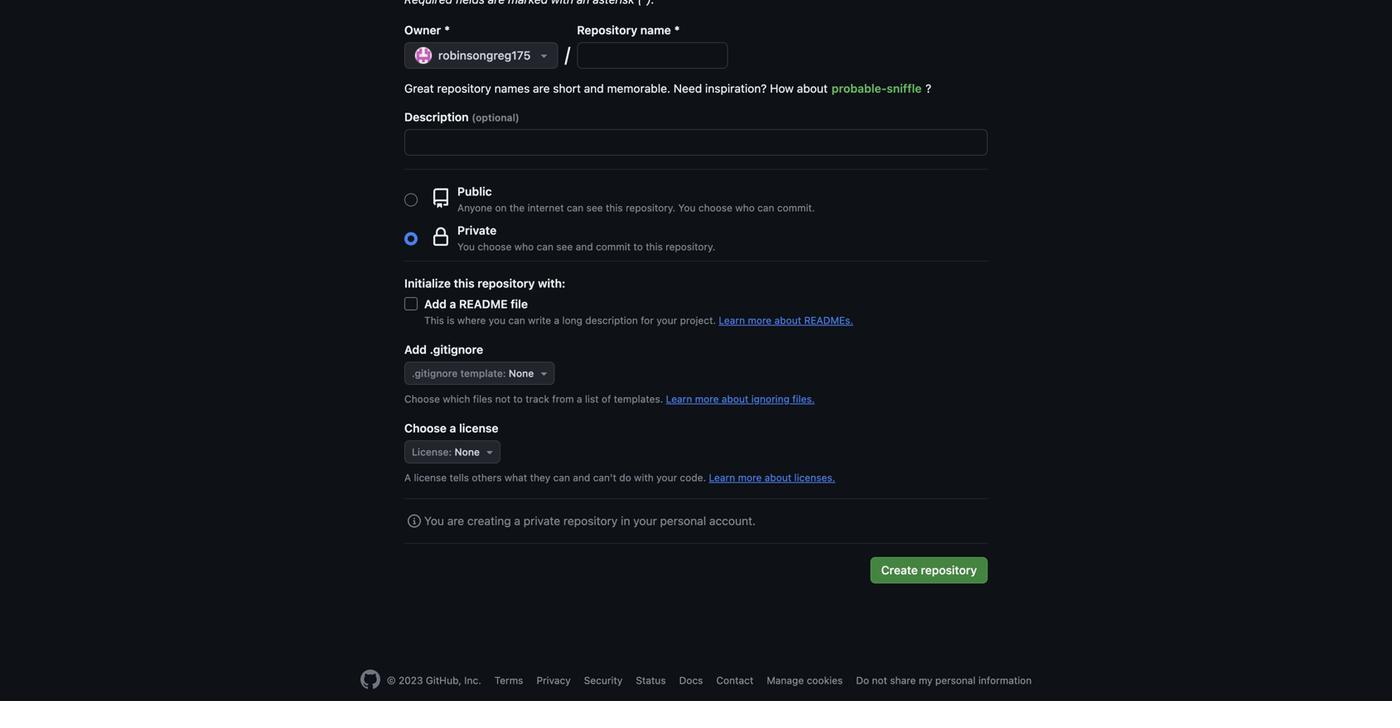 Task type: locate. For each thing, give the bounding box(es) containing it.
manage
[[767, 675, 804, 687]]

which
[[443, 394, 470, 405]]

1 vertical spatial your
[[657, 472, 677, 484]]

a left long
[[554, 315, 560, 327]]

0 horizontal spatial choose
[[478, 241, 512, 253]]

.gitignore up .gitignore template : none
[[430, 343, 483, 357]]

0 vertical spatial none
[[509, 368, 534, 380]]

ignoring
[[751, 394, 790, 405]]

license right a on the bottom
[[414, 472, 447, 484]]

1 horizontal spatial are
[[533, 82, 550, 95]]

1 vertical spatial not
[[872, 675, 887, 687]]

none up track
[[509, 368, 534, 380]]

0 horizontal spatial you
[[424, 515, 444, 528]]

2 vertical spatial more
[[738, 472, 762, 484]]

personal right my
[[935, 675, 976, 687]]

0 vertical spatial you
[[678, 202, 696, 214]]

triangle down image
[[537, 49, 551, 62], [537, 367, 551, 380], [483, 446, 496, 459]]

and
[[584, 82, 604, 95], [576, 241, 593, 253], [573, 472, 590, 484]]

security link
[[584, 675, 623, 687]]

1 vertical spatial and
[[576, 241, 593, 253]]

who down the
[[514, 241, 534, 253]]

initialize this repository with:
[[404, 277, 566, 290]]

triangle down image left /
[[537, 49, 551, 62]]

about
[[797, 82, 828, 95], [775, 315, 801, 327], [722, 394, 749, 405], [765, 472, 792, 484]]

cookies
[[807, 675, 843, 687]]

tells
[[450, 472, 469, 484]]

1 vertical spatial triangle down image
[[537, 367, 551, 380]]

0 horizontal spatial none
[[455, 447, 480, 458]]

more left "ignoring"
[[695, 394, 719, 405]]

2 vertical spatial triangle down image
[[483, 446, 496, 459]]

with:
[[538, 277, 566, 290]]

commit
[[596, 241, 631, 253]]

repository. up commit
[[626, 202, 676, 214]]

to right commit
[[634, 241, 643, 253]]

add .gitignore
[[404, 343, 483, 357]]

in
[[621, 515, 630, 528]]

0 horizontal spatial personal
[[660, 515, 706, 528]]

1 horizontal spatial see
[[586, 202, 603, 214]]

are left creating
[[447, 515, 464, 528]]

terms link
[[495, 675, 523, 687]]

learn more about licenses. link
[[709, 472, 835, 484]]

this right commit
[[646, 241, 663, 253]]

1 vertical spatial choose
[[478, 241, 512, 253]]

learn inside "add a readme file this is where you can write a long description for your project. learn more about readmes."
[[719, 315, 745, 327]]

do
[[856, 675, 869, 687]]

name
[[640, 23, 671, 37]]

1 vertical spatial add
[[404, 343, 427, 357]]

0 vertical spatial this
[[606, 202, 623, 214]]

1 horizontal spatial who
[[735, 202, 755, 214]]

0 vertical spatial who
[[735, 202, 755, 214]]

0 vertical spatial learn
[[719, 315, 745, 327]]

to inside private you choose who can see and commit to this repository.
[[634, 241, 643, 253]]

choose inside public anyone on the internet can see this repository. you choose who can commit.
[[699, 202, 733, 214]]

create repository
[[881, 564, 977, 578]]

choose left commit.
[[699, 202, 733, 214]]

triangle down image up others
[[483, 446, 496, 459]]

your
[[657, 315, 677, 327], [657, 472, 677, 484], [633, 515, 657, 528]]

0 horizontal spatial who
[[514, 241, 534, 253]]

about left 'readmes.'
[[775, 315, 801, 327]]

choose for choose a license
[[404, 422, 447, 436]]

None text field
[[405, 130, 987, 155]]

: down you
[[503, 368, 506, 380]]

you
[[678, 202, 696, 214], [457, 241, 475, 253], [424, 515, 444, 528]]

more right project.
[[748, 315, 772, 327]]

triangle down image for add .gitignore
[[537, 367, 551, 380]]

0 horizontal spatial :
[[449, 447, 452, 458]]

see inside public anyone on the internet can see this repository. you choose who can commit.
[[586, 202, 603, 214]]

see inside private you choose who can see and commit to this repository.
[[556, 241, 573, 253]]

you
[[489, 315, 506, 327]]

0 vertical spatial choose
[[404, 394, 440, 405]]

description (optional)
[[404, 110, 520, 124]]

choose down private
[[478, 241, 512, 253]]

choose which files not to track from a list of templates. learn more about ignoring files.
[[404, 394, 815, 405]]

github,
[[426, 675, 462, 687]]

and inside private you choose who can see and commit to this repository.
[[576, 241, 593, 253]]

2 choose from the top
[[404, 422, 447, 436]]

.gitignore template : none
[[412, 368, 534, 380]]

0 vertical spatial add
[[424, 298, 447, 311]]

:
[[503, 368, 506, 380], [449, 447, 452, 458]]

add down this
[[404, 343, 427, 357]]

choose up license
[[404, 422, 447, 436]]

your right the for
[[657, 315, 677, 327]]

privacy
[[537, 675, 571, 687]]

licenses.
[[794, 472, 835, 484]]

who
[[735, 202, 755, 214], [514, 241, 534, 253]]

about left "ignoring"
[[722, 394, 749, 405]]

what
[[505, 472, 527, 484]]

more up the account.
[[738, 472, 762, 484]]

create
[[881, 564, 918, 578]]

0 horizontal spatial license
[[414, 472, 447, 484]]

and left can't
[[573, 472, 590, 484]]

triangle down image up track
[[537, 367, 551, 380]]

0 vertical spatial choose
[[699, 202, 733, 214]]

0 vertical spatial your
[[657, 315, 677, 327]]

1 vertical spatial :
[[449, 447, 452, 458]]

a left list
[[577, 394, 582, 405]]

1 vertical spatial repository.
[[666, 241, 715, 253]]

1 horizontal spatial choose
[[699, 202, 733, 214]]

this up readme
[[454, 277, 475, 290]]

see
[[586, 202, 603, 214], [556, 241, 573, 253]]

can up with:
[[537, 241, 554, 253]]

license
[[459, 422, 499, 436], [414, 472, 447, 484]]

to left track
[[513, 394, 523, 405]]

1 horizontal spatial :
[[503, 368, 506, 380]]

this
[[424, 315, 444, 327]]

learn right templates.
[[666, 394, 692, 405]]

0 horizontal spatial not
[[495, 394, 511, 405]]

repository left in
[[563, 515, 618, 528]]

1 vertical spatial who
[[514, 241, 534, 253]]

creating
[[467, 515, 511, 528]]

2 vertical spatial you
[[424, 515, 444, 528]]

who left commit.
[[735, 202, 755, 214]]

0 vertical spatial license
[[459, 422, 499, 436]]

1 vertical spatial to
[[513, 394, 523, 405]]

add inside "add a readme file this is where you can write a long description for your project. learn more about readmes."
[[424, 298, 447, 311]]

1 horizontal spatial this
[[606, 202, 623, 214]]

homepage image
[[360, 670, 380, 690]]

security
[[584, 675, 623, 687]]

2 vertical spatial your
[[633, 515, 657, 528]]

1 horizontal spatial to
[[634, 241, 643, 253]]

0 vertical spatial more
[[748, 315, 772, 327]]

1 horizontal spatial you
[[457, 241, 475, 253]]

add up this
[[424, 298, 447, 311]]

this up commit
[[606, 202, 623, 214]]

0 vertical spatial see
[[586, 202, 603, 214]]

0 vertical spatial and
[[584, 82, 604, 95]]

© 2023 github, inc.
[[387, 675, 481, 687]]

a license tells others what they can and can't do with your code. learn more about licenses.
[[404, 472, 835, 484]]

owner
[[404, 23, 441, 37]]

your inside "add a readme file this is where you can write a long description for your project. learn more about readmes."
[[657, 315, 677, 327]]

1 vertical spatial personal
[[935, 675, 976, 687]]

status
[[636, 675, 666, 687]]

this inside private you choose who can see and commit to this repository.
[[646, 241, 663, 253]]

to
[[634, 241, 643, 253], [513, 394, 523, 405]]

repo image
[[431, 188, 451, 208]]

manage cookies
[[767, 675, 843, 687]]

short
[[553, 82, 581, 95]]

not right files
[[495, 394, 511, 405]]

this inside public anyone on the internet can see this repository. you choose who can commit.
[[606, 202, 623, 214]]

2 horizontal spatial this
[[646, 241, 663, 253]]

license
[[412, 447, 449, 458]]

can inside "add a readme file this is where you can write a long description for your project. learn more about readmes."
[[508, 315, 525, 327]]

: down choose a license
[[449, 447, 452, 458]]

choose left which
[[404, 394, 440, 405]]

2 vertical spatial this
[[454, 277, 475, 290]]

repository. down public anyone on the internet can see this repository. you choose who can commit.
[[666, 241, 715, 253]]

they
[[530, 472, 551, 484]]

internet
[[528, 202, 564, 214]]

do
[[619, 472, 631, 484]]

can inside private you choose who can see and commit to this repository.
[[537, 241, 554, 253]]

license down files
[[459, 422, 499, 436]]

personal down 'code.'
[[660, 515, 706, 528]]

your right in
[[633, 515, 657, 528]]

memorable.
[[607, 82, 671, 95]]

0 vertical spatial repository.
[[626, 202, 676, 214]]

1 vertical spatial license
[[414, 472, 447, 484]]

learn right project.
[[719, 315, 745, 327]]

see up private you choose who can see and commit to this repository.
[[586, 202, 603, 214]]

learn right 'code.'
[[709, 472, 735, 484]]

template
[[460, 368, 503, 380]]

1 choose from the top
[[404, 394, 440, 405]]

can down the file
[[508, 315, 525, 327]]

1 horizontal spatial license
[[459, 422, 499, 436]]

great
[[404, 82, 434, 95]]

repository. inside private you choose who can see and commit to this repository.
[[666, 241, 715, 253]]

not
[[495, 394, 511, 405], [872, 675, 887, 687]]

* right owner
[[444, 23, 450, 37]]

see up with:
[[556, 241, 573, 253]]

can right the "they"
[[553, 472, 570, 484]]

choose
[[699, 202, 733, 214], [478, 241, 512, 253]]

1 horizontal spatial *
[[674, 23, 680, 37]]

project.
[[680, 315, 716, 327]]

2 horizontal spatial you
[[678, 202, 696, 214]]

0 vertical spatial :
[[503, 368, 506, 380]]

track
[[526, 394, 549, 405]]

0 horizontal spatial see
[[556, 241, 573, 253]]

0 vertical spatial triangle down image
[[537, 49, 551, 62]]

1 vertical spatial learn
[[666, 394, 692, 405]]

probable-sniffle button
[[831, 75, 923, 102]]

of
[[602, 394, 611, 405]]

1 vertical spatial see
[[556, 241, 573, 253]]

do not share my personal information
[[856, 675, 1032, 687]]

this
[[606, 202, 623, 214], [646, 241, 663, 253], [454, 277, 475, 290]]

1 horizontal spatial not
[[872, 675, 887, 687]]

and right short
[[584, 82, 604, 95]]

1 vertical spatial are
[[447, 515, 464, 528]]

not right do in the right bottom of the page
[[872, 675, 887, 687]]

1 vertical spatial you
[[457, 241, 475, 253]]

your right with
[[657, 472, 677, 484]]

0 horizontal spatial are
[[447, 515, 464, 528]]

repository right create
[[921, 564, 977, 578]]

learn
[[719, 315, 745, 327], [666, 394, 692, 405], [709, 472, 735, 484]]

*
[[444, 23, 450, 37], [674, 23, 680, 37]]

private
[[524, 515, 560, 528]]

.gitignore
[[430, 343, 483, 357], [412, 368, 458, 380]]

names
[[495, 82, 530, 95]]

* right name
[[674, 23, 680, 37]]

1 vertical spatial this
[[646, 241, 663, 253]]

and left commit
[[576, 241, 593, 253]]

more
[[748, 315, 772, 327], [695, 394, 719, 405], [738, 472, 762, 484]]

on
[[495, 202, 507, 214]]

Public radio
[[404, 194, 418, 207]]

1 horizontal spatial personal
[[935, 675, 976, 687]]

none up tells
[[455, 447, 480, 458]]

0 horizontal spatial *
[[444, 23, 450, 37]]

none
[[509, 368, 534, 380], [455, 447, 480, 458]]

.gitignore down 'add .gitignore'
[[412, 368, 458, 380]]

1 vertical spatial choose
[[404, 422, 447, 436]]

are left short
[[533, 82, 550, 95]]

0 vertical spatial to
[[634, 241, 643, 253]]



Task type: vqa. For each thing, say whether or not it's contained in the screenshot.
Code frequency
no



Task type: describe. For each thing, give the bounding box(es) containing it.
for
[[641, 315, 654, 327]]

more inside "add a readme file this is where you can write a long description for your project. learn more about readmes."
[[748, 315, 772, 327]]

account.
[[709, 515, 756, 528]]

triangle down image for choose a license
[[483, 446, 496, 459]]

2 vertical spatial learn
[[709, 472, 735, 484]]

0 vertical spatial are
[[533, 82, 550, 95]]

great repository names are short and memorable. need inspiration? how about probable-sniffle ?
[[404, 82, 932, 95]]

create repository button
[[871, 558, 988, 584]]

a up license : none
[[450, 422, 456, 436]]

2 vertical spatial and
[[573, 472, 590, 484]]

/
[[565, 42, 570, 65]]

contact link
[[716, 675, 754, 687]]

choose a license
[[404, 422, 499, 436]]

repository
[[577, 23, 638, 37]]

who inside public anyone on the internet can see this repository. you choose who can commit.
[[735, 202, 755, 214]]

choose for choose which files not to track from a list of templates. learn more about ignoring files.
[[404, 394, 440, 405]]

where
[[457, 315, 486, 327]]

repository up description (optional) in the top left of the page
[[437, 82, 491, 95]]

my
[[919, 675, 933, 687]]

list
[[585, 394, 599, 405]]

write
[[528, 315, 551, 327]]

you inside public anyone on the internet can see this repository. you choose who can commit.
[[678, 202, 696, 214]]

personal inside 'button'
[[935, 675, 976, 687]]

a up is
[[450, 298, 456, 311]]

readmes.
[[804, 315, 853, 327]]

from
[[552, 394, 574, 405]]

a left "private"
[[514, 515, 521, 528]]

readme
[[459, 298, 508, 311]]

about inside "add a readme file this is where you can write a long description for your project. learn more about readmes."
[[775, 315, 801, 327]]

can left commit.
[[758, 202, 774, 214]]

public anyone on the internet can see this repository. you choose who can commit.
[[457, 185, 815, 214]]

owner *
[[404, 23, 450, 37]]

learn more about readmes. link
[[719, 315, 853, 327]]

sniffle
[[887, 82, 922, 95]]

terms
[[495, 675, 523, 687]]

can't
[[593, 472, 617, 484]]

private
[[457, 224, 497, 237]]

robinsongreg175 button
[[404, 42, 558, 69]]

1 horizontal spatial none
[[509, 368, 534, 380]]

who inside private you choose who can see and commit to this repository.
[[514, 241, 534, 253]]

1 vertical spatial .gitignore
[[412, 368, 458, 380]]

choose inside private you choose who can see and commit to this repository.
[[478, 241, 512, 253]]

files.
[[793, 394, 815, 405]]

code.
[[680, 472, 706, 484]]

0 horizontal spatial to
[[513, 394, 523, 405]]

templates.
[[614, 394, 663, 405]]

you are creating a private repository in your personal account.
[[424, 515, 756, 528]]

repository name *
[[577, 23, 680, 37]]

Add a README file checkbox
[[404, 298, 418, 311]]

long
[[562, 315, 583, 327]]

add for add .gitignore
[[404, 343, 427, 357]]

triangle down image inside the robinsongreg175 popup button
[[537, 49, 551, 62]]

1 vertical spatial more
[[695, 394, 719, 405]]

information
[[979, 675, 1032, 687]]

the
[[510, 202, 525, 214]]

public
[[457, 185, 492, 198]]

Private radio
[[404, 232, 418, 246]]

private you choose who can see and commit to this repository.
[[457, 224, 715, 253]]

1 vertical spatial none
[[455, 447, 480, 458]]

initialize
[[404, 277, 451, 290]]

inspiration?
[[705, 82, 767, 95]]

license : none
[[412, 447, 480, 458]]

repository. inside public anyone on the internet can see this repository. you choose who can commit.
[[626, 202, 676, 214]]

1 * from the left
[[444, 23, 450, 37]]

Repository text field
[[578, 43, 727, 68]]

description
[[404, 110, 469, 124]]

2023
[[399, 675, 423, 687]]

0 vertical spatial .gitignore
[[430, 343, 483, 357]]

can right internet
[[567, 202, 584, 214]]

lock image
[[431, 227, 451, 247]]

add a readme file this is where you can write a long description for your project. learn more about readmes.
[[424, 298, 853, 327]]

(optional)
[[472, 112, 520, 123]]

with
[[634, 472, 654, 484]]

you inside private you choose who can see and commit to this repository.
[[457, 241, 475, 253]]

file
[[511, 298, 528, 311]]

others
[[472, 472, 502, 484]]

docs
[[679, 675, 703, 687]]

contact
[[716, 675, 754, 687]]

add for add a readme file this is where you can write a long description for your project. learn more about readmes.
[[424, 298, 447, 311]]

privacy link
[[537, 675, 571, 687]]

about right how
[[797, 82, 828, 95]]

2 * from the left
[[674, 23, 680, 37]]

do not share my personal information button
[[856, 674, 1032, 689]]

0 vertical spatial not
[[495, 394, 511, 405]]

?
[[926, 82, 932, 95]]

0 vertical spatial personal
[[660, 515, 706, 528]]

repository up the file
[[478, 277, 535, 290]]

need
[[674, 82, 702, 95]]

share
[[890, 675, 916, 687]]

not inside do not share my personal information 'button'
[[872, 675, 887, 687]]

about left licenses.
[[765, 472, 792, 484]]

repository inside button
[[921, 564, 977, 578]]

is
[[447, 315, 455, 327]]

status link
[[636, 675, 666, 687]]

files
[[473, 394, 493, 405]]

inc.
[[464, 675, 481, 687]]

sc 9kayk9 0 image
[[408, 515, 421, 528]]

description
[[585, 315, 638, 327]]

0 horizontal spatial this
[[454, 277, 475, 290]]

a
[[404, 472, 411, 484]]

robinsongreg175
[[438, 48, 531, 62]]

learn more about ignoring files. link
[[666, 394, 815, 405]]

commit.
[[777, 202, 815, 214]]

anyone
[[457, 202, 492, 214]]

probable-
[[832, 82, 887, 95]]

docs link
[[679, 675, 703, 687]]

how
[[770, 82, 794, 95]]

©
[[387, 675, 396, 687]]



